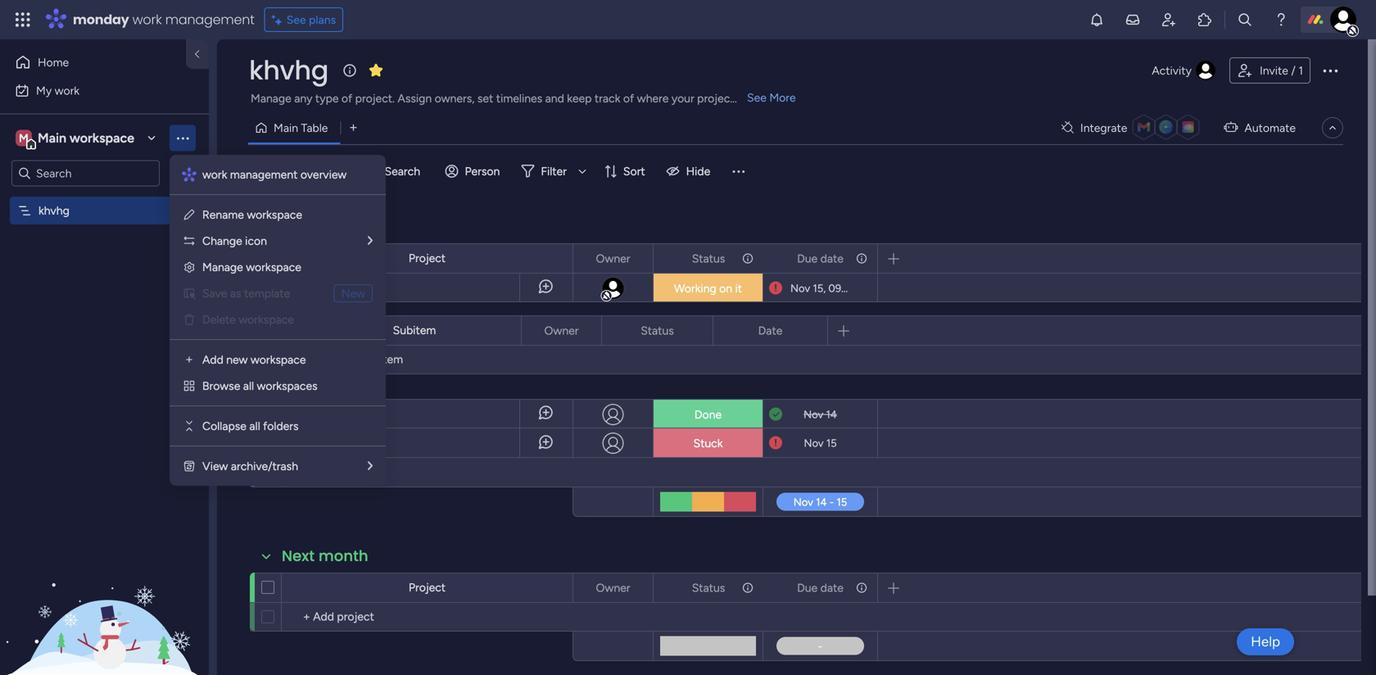 Task type: vqa. For each thing, say whether or not it's contained in the screenshot.
Search Field
no



Task type: locate. For each thing, give the bounding box(es) containing it.
workspace
[[70, 130, 134, 146], [247, 208, 302, 222], [246, 260, 301, 274], [239, 313, 294, 327], [251, 353, 306, 367]]

delete workspace menu item
[[183, 310, 373, 329]]

of
[[342, 91, 353, 105], [624, 91, 634, 105]]

1 vertical spatial management
[[230, 168, 298, 182]]

gary orlando image
[[1331, 7, 1357, 33]]

main left table
[[274, 121, 298, 135]]

see inside button
[[287, 13, 306, 27]]

main table
[[274, 121, 328, 135]]

2 vertical spatial status
[[692, 581, 726, 595]]

v2 done deadline image
[[770, 407, 783, 422]]

all left folders
[[249, 419, 260, 433]]

new for new project
[[255, 164, 279, 178]]

1 horizontal spatial of
[[624, 91, 634, 105]]

0 vertical spatial 1
[[1299, 64, 1304, 77]]

1 due from the top
[[798, 252, 818, 266]]

1 vertical spatial nov
[[804, 408, 824, 421]]

2 column information image from the left
[[856, 252, 869, 265]]

see for see more
[[747, 91, 767, 104]]

2 vertical spatial status field
[[688, 579, 730, 597]]

owner
[[596, 252, 631, 266], [545, 324, 579, 338], [596, 581, 631, 595]]

v2 overdue deadline image
[[770, 281, 783, 296], [770, 436, 783, 451]]

more
[[770, 91, 796, 104]]

option
[[0, 196, 209, 199]]

0 vertical spatial khvhg
[[249, 52, 329, 89]]

v2 overdue deadline image right it
[[770, 281, 783, 296]]

1 horizontal spatial new
[[342, 286, 366, 300]]

1 column information image from the left
[[742, 581, 755, 595]]

new inside button
[[255, 164, 279, 178]]

workspace up workspaces
[[251, 353, 306, 367]]

1 vertical spatial khvhg
[[39, 204, 70, 218]]

am
[[861, 282, 877, 295]]

1 vertical spatial date
[[821, 581, 844, 595]]

0 vertical spatial month
[[316, 216, 366, 237]]

nov left 14
[[804, 408, 824, 421]]

menu item containing save as template
[[183, 284, 373, 303]]

new up rename workspace
[[255, 164, 279, 178]]

see plans
[[287, 13, 336, 27]]

month inside field
[[319, 546, 369, 567]]

inbox image
[[1125, 11, 1142, 28]]

2 horizontal spatial options image
[[855, 245, 866, 273]]

due date for next month
[[798, 581, 844, 595]]

management
[[165, 10, 255, 29], [230, 168, 298, 182]]

save
[[202, 286, 227, 300]]

14
[[826, 408, 838, 421]]

new down this month 'field'
[[342, 286, 366, 300]]

1 column information image from the left
[[742, 252, 755, 265]]

invite / 1
[[1260, 64, 1304, 77]]

manage workspace
[[202, 260, 301, 274]]

menu image
[[730, 163, 747, 179]]

manage inside menu
[[202, 260, 243, 274]]

month
[[316, 216, 366, 237], [319, 546, 369, 567]]

1 vertical spatial see
[[747, 91, 767, 104]]

v2 overdue deadline image down v2 done deadline icon
[[770, 436, 783, 451]]

nov left 15
[[804, 437, 824, 450]]

monday work management
[[73, 10, 255, 29]]

change
[[202, 234, 242, 248]]

3 options image from the left
[[855, 245, 866, 273]]

rename
[[202, 208, 244, 222]]

manage
[[251, 91, 292, 105], [202, 260, 243, 274]]

1 vertical spatial 1
[[350, 281, 354, 295]]

column information image
[[742, 581, 755, 595], [856, 581, 869, 595]]

work up rename in the left top of the page
[[202, 168, 227, 182]]

collapse board header image
[[1327, 121, 1340, 134]]

1 options image from the left
[[630, 245, 642, 273]]

15,
[[813, 282, 826, 295]]

1 + add project text field from the top
[[290, 463, 565, 483]]

of right track
[[624, 91, 634, 105]]

of right the type
[[342, 91, 353, 105]]

Search field
[[381, 160, 430, 183]]

nov left the 15,
[[791, 282, 811, 295]]

project
[[282, 164, 319, 178], [409, 251, 446, 265], [310, 281, 347, 295], [310, 437, 347, 451], [409, 581, 446, 595]]

date
[[821, 252, 844, 266], [821, 581, 844, 595]]

all
[[243, 379, 254, 393], [249, 419, 260, 433]]

1 horizontal spatial 1
[[1299, 64, 1304, 77]]

filter
[[541, 164, 567, 178]]

0 vertical spatial due date
[[798, 252, 844, 266]]

1 horizontal spatial work
[[132, 10, 162, 29]]

khvhg field
[[245, 52, 333, 89]]

0 horizontal spatial main
[[38, 130, 66, 146]]

2 horizontal spatial work
[[202, 168, 227, 182]]

month for this month
[[316, 216, 366, 237]]

integrate
[[1081, 121, 1128, 135]]

main
[[274, 121, 298, 135], [38, 130, 66, 146]]

menu
[[170, 155, 386, 486]]

manage workspace image
[[183, 261, 196, 274]]

workspace up icon
[[247, 208, 302, 222]]

0 horizontal spatial new
[[255, 164, 279, 178]]

1 vertical spatial month
[[319, 546, 369, 567]]

column information image for due date
[[856, 581, 869, 595]]

v2 overdue deadline image for nov 15
[[770, 436, 783, 451]]

next month
[[282, 546, 369, 567]]

work right the my
[[55, 84, 80, 98]]

column information image up am
[[856, 252, 869, 265]]

1 due date from the top
[[798, 252, 844, 266]]

project inside button
[[282, 164, 319, 178]]

this
[[282, 216, 312, 237]]

work right monday
[[132, 10, 162, 29]]

status
[[692, 252, 726, 266], [641, 324, 674, 338], [692, 581, 726, 595]]

arrow down image
[[573, 161, 592, 181]]

0 horizontal spatial column information image
[[742, 581, 755, 595]]

person button
[[439, 158, 510, 184]]

khvhg down search in workspace field
[[39, 204, 70, 218]]

1 right /
[[1299, 64, 1304, 77]]

0 vertical spatial new
[[255, 164, 279, 178]]

angle down image
[[333, 165, 341, 177]]

0 vertical spatial date
[[821, 252, 844, 266]]

column information image up it
[[742, 252, 755, 265]]

main right the workspace image
[[38, 130, 66, 146]]

workspace inside menu item
[[239, 313, 294, 327]]

1 horizontal spatial main
[[274, 121, 298, 135]]

work inside button
[[55, 84, 80, 98]]

new project
[[255, 164, 319, 178]]

1 vertical spatial due date
[[798, 581, 844, 595]]

+ Add project text field
[[290, 463, 565, 483], [290, 607, 565, 627]]

1 vertical spatial status field
[[637, 322, 678, 340]]

1 horizontal spatial see
[[747, 91, 767, 104]]

add
[[202, 353, 224, 367]]

stands.
[[738, 91, 774, 105]]

0 vertical spatial due
[[798, 252, 818, 266]]

workspace up search in workspace field
[[70, 130, 134, 146]]

2 v2 overdue deadline image from the top
[[770, 436, 783, 451]]

1 vertical spatial v2 overdue deadline image
[[770, 436, 783, 451]]

1 vertical spatial work
[[55, 84, 80, 98]]

1 down this month 'field'
[[350, 281, 354, 295]]

0 vertical spatial due date field
[[793, 250, 848, 268]]

1 due date field from the top
[[793, 250, 848, 268]]

1 vertical spatial due date field
[[793, 579, 848, 597]]

2 options image from the left
[[741, 245, 752, 273]]

archive/trash
[[231, 459, 298, 473]]

due for next month
[[798, 581, 818, 595]]

my work button
[[10, 77, 176, 104]]

0 horizontal spatial manage
[[202, 260, 243, 274]]

options image
[[1321, 61, 1341, 80], [579, 317, 590, 345], [630, 574, 642, 602], [741, 574, 752, 602], [855, 574, 866, 602]]

0 vertical spatial manage
[[251, 91, 292, 105]]

main inside workspace selection element
[[38, 130, 66, 146]]

0 vertical spatial owner
[[596, 252, 631, 266]]

menu containing work management overview
[[170, 155, 386, 486]]

add new workspace
[[202, 353, 306, 367]]

nov
[[791, 282, 811, 295], [804, 408, 824, 421], [804, 437, 824, 450]]

it
[[736, 282, 743, 295]]

see for see plans
[[287, 13, 306, 27]]

month for next month
[[319, 546, 369, 567]]

1 vertical spatial due
[[798, 581, 818, 595]]

0 horizontal spatial work
[[55, 84, 80, 98]]

column information image
[[742, 252, 755, 265], [856, 252, 869, 265]]

activity button
[[1146, 57, 1224, 84]]

workspace options image
[[175, 130, 191, 146]]

options image for status
[[741, 245, 752, 273]]

project
[[698, 91, 735, 105]]

1 horizontal spatial manage
[[251, 91, 292, 105]]

autopilot image
[[1225, 117, 1239, 137]]

month inside 'field'
[[316, 216, 366, 237]]

0 horizontal spatial options image
[[630, 245, 642, 273]]

2 due from the top
[[798, 581, 818, 595]]

work
[[132, 10, 162, 29], [55, 84, 80, 98], [202, 168, 227, 182]]

see left plans
[[287, 13, 306, 27]]

column information image for status
[[742, 252, 755, 265]]

date for this month
[[821, 252, 844, 266]]

0 horizontal spatial 1
[[350, 281, 354, 295]]

month left list arrow image
[[316, 216, 366, 237]]

1 vertical spatial new
[[342, 286, 366, 300]]

0 vertical spatial all
[[243, 379, 254, 393]]

all for collapse
[[249, 419, 260, 433]]

1 vertical spatial manage
[[202, 260, 243, 274]]

select product image
[[15, 11, 31, 28]]

0 vertical spatial work
[[132, 10, 162, 29]]

done
[[695, 408, 722, 422]]

0 vertical spatial v2 overdue deadline image
[[770, 281, 783, 296]]

1 horizontal spatial column information image
[[856, 252, 869, 265]]

v2 overdue deadline image for nov 15, 09:00 am
[[770, 281, 783, 296]]

main for main workspace
[[38, 130, 66, 146]]

0 horizontal spatial see
[[287, 13, 306, 27]]

lottie animation element
[[0, 510, 209, 675]]

icon
[[245, 234, 267, 248]]

manage for manage workspace
[[202, 260, 243, 274]]

manage down change
[[202, 260, 243, 274]]

khvhg up any
[[249, 52, 329, 89]]

due date field for next month
[[793, 579, 848, 597]]

date
[[759, 324, 783, 338]]

working
[[674, 282, 717, 295]]

help image
[[1274, 11, 1290, 28]]

all down add new workspace
[[243, 379, 254, 393]]

0 horizontal spatial column information image
[[742, 252, 755, 265]]

1 v2 overdue deadline image from the top
[[770, 281, 783, 296]]

work management overview
[[202, 168, 347, 182]]

1 vertical spatial all
[[249, 419, 260, 433]]

due date
[[798, 252, 844, 266], [798, 581, 844, 595]]

0 horizontal spatial of
[[342, 91, 353, 105]]

view
[[202, 459, 228, 473]]

see
[[287, 13, 306, 27], [747, 91, 767, 104]]

search everything image
[[1238, 11, 1254, 28]]

add new workspace image
[[183, 353, 196, 366]]

activity
[[1153, 64, 1192, 77]]

0 vertical spatial see
[[287, 13, 306, 27]]

workspace down template on the top left
[[239, 313, 294, 327]]

collapse
[[202, 419, 247, 433]]

manage for manage any type of project. assign owners, set timelines and keep track of where your project stands.
[[251, 91, 292, 105]]

menu item
[[183, 284, 373, 303]]

2 date from the top
[[821, 581, 844, 595]]

month right next
[[319, 546, 369, 567]]

main inside button
[[274, 121, 298, 135]]

Due date field
[[793, 250, 848, 268], [793, 579, 848, 597]]

1 vertical spatial + add project text field
[[290, 607, 565, 627]]

new
[[255, 164, 279, 178], [342, 286, 366, 300]]

keep
[[567, 91, 592, 105]]

stuck
[[694, 436, 723, 450]]

2 column information image from the left
[[856, 581, 869, 595]]

browse all workspaces image
[[183, 379, 196, 393]]

1 horizontal spatial options image
[[741, 245, 752, 273]]

Status field
[[688, 250, 730, 268], [637, 322, 678, 340], [688, 579, 730, 597]]

manage left any
[[251, 91, 292, 105]]

0 vertical spatial nov
[[791, 282, 811, 295]]

0 horizontal spatial khvhg
[[39, 204, 70, 218]]

Owner field
[[592, 250, 635, 268], [540, 322, 583, 340], [592, 579, 635, 597]]

options image
[[630, 245, 642, 273], [741, 245, 752, 273], [855, 245, 866, 273]]

2 vertical spatial owner
[[596, 581, 631, 595]]

person
[[465, 164, 500, 178]]

see left more
[[747, 91, 767, 104]]

1 vertical spatial owner
[[545, 324, 579, 338]]

help
[[1252, 634, 1281, 650]]

overview
[[301, 168, 347, 182]]

0 vertical spatial status field
[[688, 250, 730, 268]]

workspace up template on the top left
[[246, 260, 301, 274]]

1 horizontal spatial khvhg
[[249, 52, 329, 89]]

and
[[546, 91, 565, 105]]

1 horizontal spatial column information image
[[856, 581, 869, 595]]

next
[[282, 546, 315, 567]]

1 date from the top
[[821, 252, 844, 266]]

workspace for rename workspace
[[247, 208, 302, 222]]

2 due date from the top
[[798, 581, 844, 595]]

0 vertical spatial + add project text field
[[290, 463, 565, 483]]

nov 15, 09:00 am
[[791, 282, 877, 295]]

dapulse integrations image
[[1062, 122, 1074, 134]]

home
[[38, 55, 69, 69]]

remove from favorites image
[[368, 62, 384, 78]]

1
[[1299, 64, 1304, 77], [350, 281, 354, 295]]

2 due date field from the top
[[793, 579, 848, 597]]

column information image for due date
[[856, 252, 869, 265]]



Task type: describe. For each thing, give the bounding box(es) containing it.
apps image
[[1197, 11, 1214, 28]]

this month
[[282, 216, 366, 237]]

my
[[36, 84, 52, 98]]

new
[[226, 353, 248, 367]]

Next month field
[[278, 546, 373, 567]]

collapse all folders image
[[183, 420, 196, 433]]

sort button
[[597, 158, 655, 184]]

Search in workspace field
[[34, 164, 137, 183]]

project.
[[355, 91, 395, 105]]

workspace for delete workspace
[[239, 313, 294, 327]]

workspace for main workspace
[[70, 130, 134, 146]]

2 vertical spatial owner field
[[592, 579, 635, 597]]

hide button
[[660, 158, 721, 184]]

manage any type of project. assign owners, set timelines and keep track of where your project stands.
[[251, 91, 774, 105]]

work for my
[[55, 84, 80, 98]]

Date field
[[755, 322, 787, 340]]

1 vertical spatial status
[[641, 324, 674, 338]]

options image for due date
[[855, 245, 866, 273]]

owners,
[[435, 91, 475, 105]]

This month field
[[278, 216, 370, 238]]

delete workspace image
[[183, 313, 196, 326]]

collapse all folders
[[202, 419, 299, 433]]

nov for working on it
[[791, 282, 811, 295]]

track
[[595, 91, 621, 105]]

save as template
[[202, 286, 290, 300]]

see more link
[[746, 89, 798, 106]]

invite / 1 button
[[1230, 57, 1311, 84]]

subitem
[[393, 323, 436, 337]]

on
[[720, 282, 733, 295]]

change icon image
[[183, 234, 196, 248]]

1 vertical spatial owner field
[[540, 322, 583, 340]]

list arrow image
[[368, 460, 373, 472]]

your
[[672, 91, 695, 105]]

see plans button
[[264, 7, 344, 32]]

folders
[[263, 419, 299, 433]]

view archive/trash
[[202, 459, 298, 473]]

workspace image
[[16, 129, 32, 147]]

see more
[[747, 91, 796, 104]]

3
[[350, 437, 356, 451]]

monday
[[73, 10, 129, 29]]

invite members image
[[1161, 11, 1178, 28]]

delete
[[202, 313, 236, 327]]

khvhg inside khvhg list box
[[39, 204, 70, 218]]

0 vertical spatial management
[[165, 10, 255, 29]]

work for monday
[[132, 10, 162, 29]]

plans
[[309, 13, 336, 27]]

as
[[230, 286, 241, 300]]

2 vertical spatial nov
[[804, 437, 824, 450]]

workspace for manage workspace
[[246, 260, 301, 274]]

column information image for status
[[742, 581, 755, 595]]

any
[[294, 91, 313, 105]]

sort
[[624, 164, 646, 178]]

set
[[478, 91, 494, 105]]

nov for done
[[804, 408, 824, 421]]

due for this month
[[798, 252, 818, 266]]

service icon image
[[183, 287, 196, 300]]

nov 14
[[804, 408, 838, 421]]

type
[[315, 91, 339, 105]]

new for new
[[342, 286, 366, 300]]

m
[[19, 131, 29, 145]]

all for browse
[[243, 379, 254, 393]]

nov 15
[[804, 437, 837, 450]]

table
[[301, 121, 328, 135]]

show board description image
[[340, 62, 360, 79]]

main for main table
[[274, 121, 298, 135]]

where
[[637, 91, 669, 105]]

project 1
[[310, 281, 354, 295]]

lottie animation image
[[0, 510, 209, 675]]

delete workspace
[[202, 313, 294, 327]]

automate
[[1245, 121, 1297, 135]]

filter button
[[515, 158, 592, 184]]

project 3
[[310, 437, 356, 451]]

home button
[[10, 49, 176, 75]]

view archive/trash image
[[183, 460, 196, 473]]

management inside menu
[[230, 168, 298, 182]]

assign
[[398, 91, 432, 105]]

+ Add subitem text field
[[316, 350, 488, 370]]

help button
[[1238, 629, 1295, 656]]

add view image
[[350, 122, 357, 134]]

2 + add project text field from the top
[[290, 607, 565, 627]]

date for next month
[[821, 581, 844, 595]]

workspace selection element
[[16, 128, 137, 150]]

my work
[[36, 84, 80, 98]]

0 vertical spatial status
[[692, 252, 726, 266]]

list arrow image
[[368, 235, 373, 247]]

notifications image
[[1089, 11, 1106, 28]]

new project button
[[248, 158, 325, 184]]

0 vertical spatial owner field
[[592, 250, 635, 268]]

khvhg list box
[[0, 193, 209, 446]]

09:00
[[829, 282, 858, 295]]

browse
[[202, 379, 240, 393]]

main table button
[[248, 115, 340, 141]]

workspaces
[[257, 379, 318, 393]]

1 of from the left
[[342, 91, 353, 105]]

15
[[827, 437, 837, 450]]

hide
[[686, 164, 711, 178]]

/
[[1292, 64, 1296, 77]]

1 inside button
[[1299, 64, 1304, 77]]

2 of from the left
[[624, 91, 634, 105]]

main workspace
[[38, 130, 134, 146]]

status field for column information image associated with status
[[688, 250, 730, 268]]

timelines
[[496, 91, 543, 105]]

invite
[[1260, 64, 1289, 77]]

change icon
[[202, 234, 267, 248]]

due date for this month
[[798, 252, 844, 266]]

status field for status column information icon
[[688, 579, 730, 597]]

template
[[244, 286, 290, 300]]

working on it
[[674, 282, 743, 295]]

2 vertical spatial work
[[202, 168, 227, 182]]

due date field for this month
[[793, 250, 848, 268]]

rename workspace image
[[183, 208, 196, 221]]

browse all workspaces
[[202, 379, 318, 393]]

rename workspace
[[202, 208, 302, 222]]



